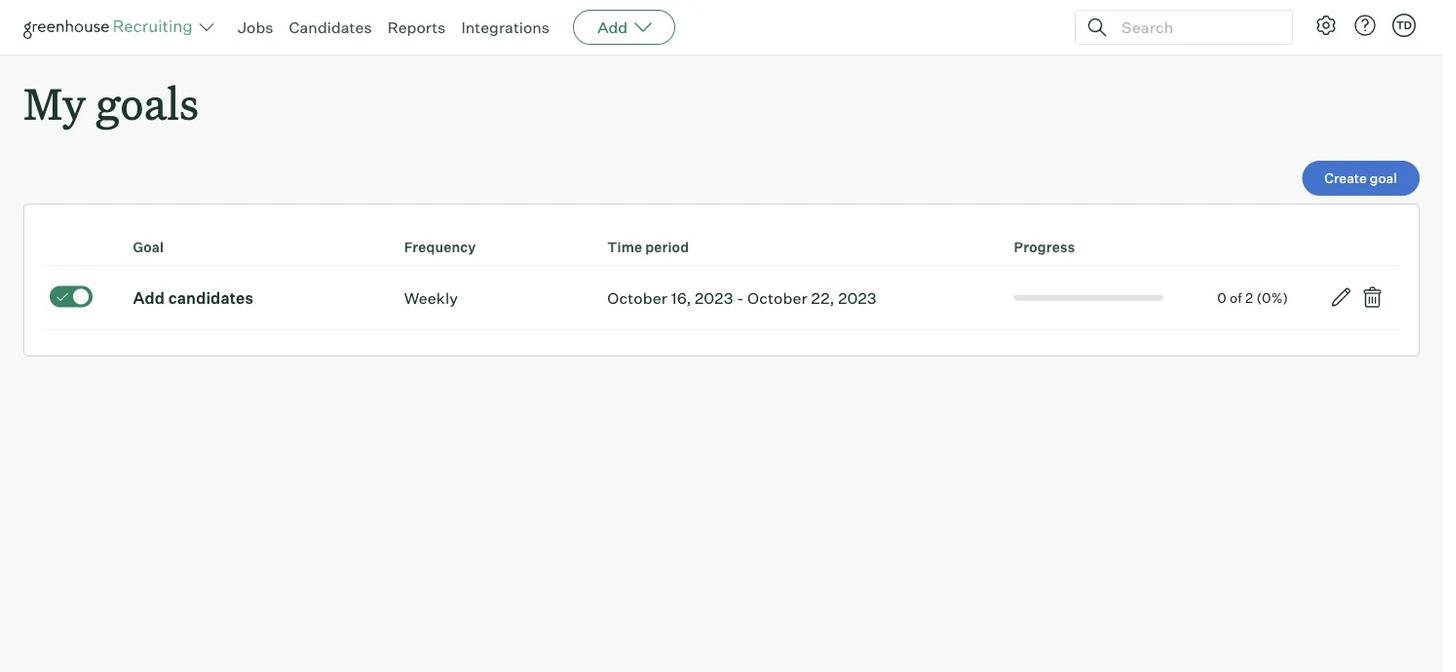 Task type: vqa. For each thing, say whether or not it's contained in the screenshot.
The Edit Goal Icon
yes



Task type: describe. For each thing, give the bounding box(es) containing it.
-
[[737, 288, 744, 308]]

goal
[[133, 239, 164, 256]]

create
[[1325, 170, 1368, 187]]

period
[[646, 239, 690, 256]]

candidates
[[289, 18, 372, 37]]

configure image
[[1315, 14, 1339, 37]]

candidates
[[168, 288, 254, 308]]

add button
[[573, 10, 676, 45]]

add for add
[[598, 18, 628, 37]]

remove goal icon image
[[1362, 286, 1385, 309]]

Search text field
[[1117, 13, 1275, 41]]

16,
[[672, 288, 692, 308]]

2 october from the left
[[748, 288, 808, 308]]

jobs
[[238, 18, 274, 37]]

edit goal icon image
[[1330, 286, 1354, 309]]

progress
[[1015, 239, 1076, 256]]

1 october from the left
[[608, 288, 668, 308]]

add candidates
[[133, 288, 254, 308]]

weekly
[[404, 288, 458, 308]]

td button
[[1393, 14, 1417, 37]]

2 2023 from the left
[[839, 288, 877, 308]]

integrations
[[462, 18, 550, 37]]



Task type: locate. For each thing, give the bounding box(es) containing it.
progress bar
[[1015, 295, 1165, 301]]

None checkbox
[[50, 286, 93, 308]]

october right -
[[748, 288, 808, 308]]

0 horizontal spatial add
[[133, 288, 165, 308]]

october
[[608, 288, 668, 308], [748, 288, 808, 308]]

october left '16,'
[[608, 288, 668, 308]]

my goals
[[23, 74, 199, 132]]

time
[[608, 239, 643, 256]]

add inside popup button
[[598, 18, 628, 37]]

create goal
[[1325, 170, 1398, 187]]

1 horizontal spatial october
[[748, 288, 808, 308]]

my
[[23, 74, 86, 132]]

1 vertical spatial add
[[133, 288, 165, 308]]

add for add candidates
[[133, 288, 165, 308]]

reports
[[388, 18, 446, 37]]

2023 left -
[[695, 288, 734, 308]]

time period
[[608, 239, 690, 256]]

22,
[[812, 288, 835, 308]]

1 horizontal spatial add
[[598, 18, 628, 37]]

0 horizontal spatial october
[[608, 288, 668, 308]]

goals
[[96, 74, 199, 132]]

candidates link
[[289, 18, 372, 37]]

jobs link
[[238, 18, 274, 37]]

0 of 2 (0%)
[[1218, 289, 1289, 306]]

reports link
[[388, 18, 446, 37]]

integrations link
[[462, 18, 550, 37]]

2023
[[695, 288, 734, 308], [839, 288, 877, 308]]

2023 right 22, on the top of page
[[839, 288, 877, 308]]

goal
[[1371, 170, 1398, 187]]

1 2023 from the left
[[695, 288, 734, 308]]

october 16, 2023 - october 22, 2023
[[608, 288, 877, 308]]

1 horizontal spatial 2023
[[839, 288, 877, 308]]

0 horizontal spatial 2023
[[695, 288, 734, 308]]

of
[[1231, 289, 1243, 306]]

td
[[1397, 19, 1413, 32]]

add
[[598, 18, 628, 37], [133, 288, 165, 308]]

0 vertical spatial add
[[598, 18, 628, 37]]

td button
[[1389, 10, 1421, 41]]

(0%)
[[1257, 289, 1289, 306]]

create goal button
[[1303, 161, 1421, 196]]

2
[[1246, 289, 1254, 306]]

0
[[1218, 289, 1227, 306]]

greenhouse recruiting image
[[23, 16, 199, 39]]

frequency
[[404, 239, 476, 256]]



